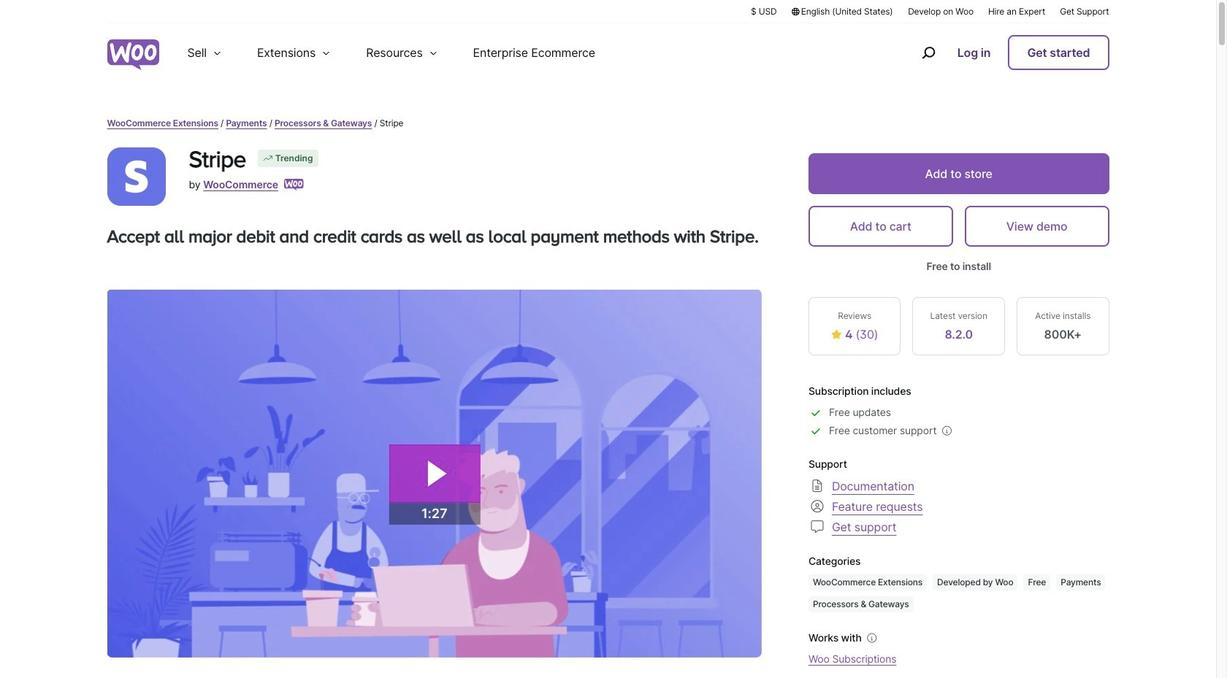 Task type: describe. For each thing, give the bounding box(es) containing it.
developed by woocommerce image
[[284, 179, 304, 191]]

breadcrumb element
[[107, 117, 1109, 130]]

circle user image
[[809, 498, 826, 515]]

arrow trend up image
[[262, 153, 274, 164]]

message image
[[809, 518, 826, 536]]

file lines image
[[809, 477, 826, 495]]

circle info image
[[865, 631, 879, 646]]

product icon image
[[107, 148, 165, 206]]



Task type: locate. For each thing, give the bounding box(es) containing it.
search image
[[917, 41, 940, 64]]

service navigation menu element
[[890, 29, 1109, 76]]



Task type: vqa. For each thing, say whether or not it's contained in the screenshot.
Service navigation menu element
yes



